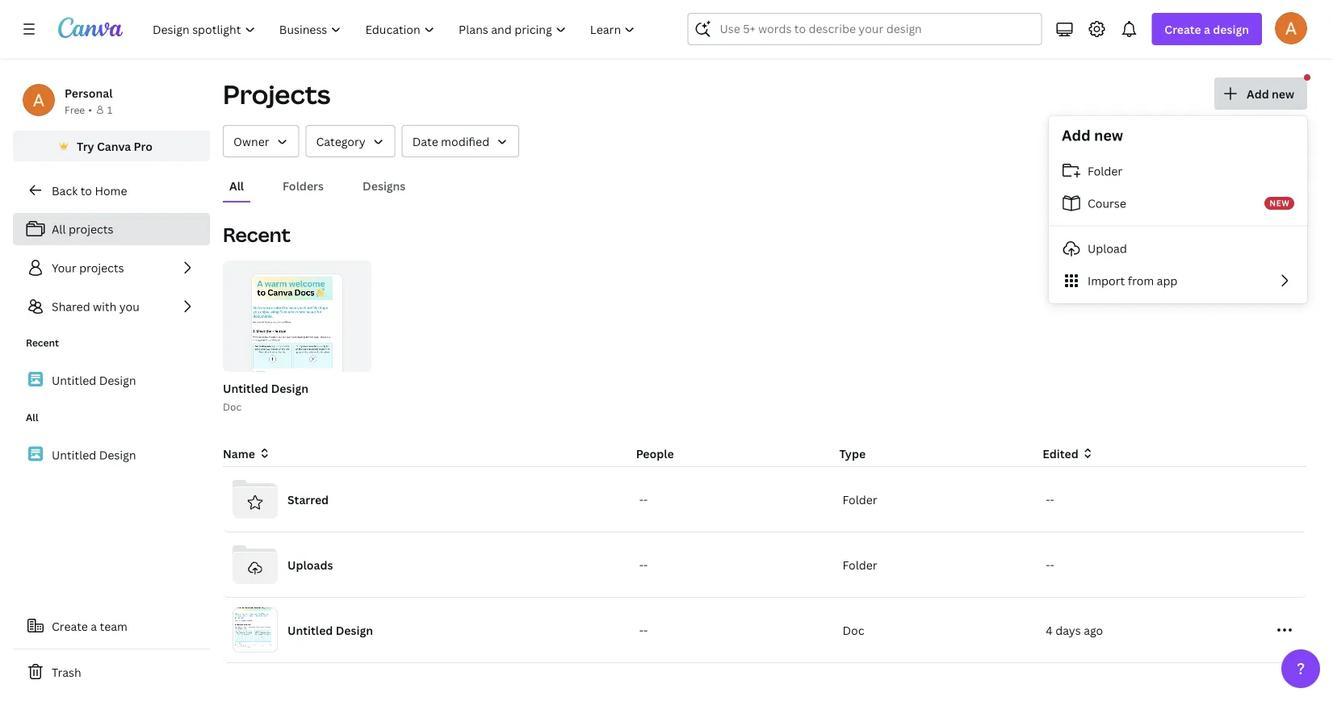 Task type: vqa. For each thing, say whether or not it's contained in the screenshot.
Recent
yes



Task type: describe. For each thing, give the bounding box(es) containing it.
list containing all projects
[[13, 213, 210, 323]]

folder for starred
[[843, 492, 878, 508]]

free
[[65, 103, 85, 116]]

back to home link
[[13, 174, 210, 207]]

Date modified button
[[402, 125, 519, 158]]

edited button
[[1043, 445, 1233, 463]]

personal
[[65, 85, 113, 101]]

back to home
[[52, 183, 127, 198]]

uploads
[[288, 558, 333, 573]]

home
[[95, 183, 127, 198]]

shared with you
[[52, 299, 140, 315]]

all projects
[[52, 222, 113, 237]]

untitled inside untitled design doc
[[223, 381, 268, 396]]

from
[[1128, 273, 1154, 289]]

create for create a design
[[1165, 21, 1202, 37]]

pro
[[134, 139, 153, 154]]

1 horizontal spatial doc
[[843, 623, 865, 638]]

doc inside untitled design doc
[[223, 400, 242, 414]]

add inside dropdown button
[[1247, 86, 1269, 101]]

1 vertical spatial recent
[[26, 336, 59, 350]]

folder inside button
[[1088, 164, 1123, 179]]

4
[[1046, 623, 1053, 638]]

modified
[[441, 134, 490, 149]]

owner
[[233, 134, 269, 149]]

new inside add new dropdown button
[[1272, 86, 1295, 101]]

design
[[1213, 21, 1250, 37]]

date
[[412, 134, 438, 149]]

ago
[[1084, 623, 1104, 638]]

course
[[1088, 196, 1127, 211]]

Category button
[[306, 125, 395, 158]]

import from app button
[[1049, 265, 1308, 297]]

2 untitled design link from the top
[[13, 438, 210, 473]]

projects for your projects
[[79, 260, 124, 276]]

apple lee image
[[1275, 12, 1308, 44]]

all button
[[223, 170, 250, 201]]

upload button
[[1049, 233, 1308, 265]]

app
[[1157, 273, 1178, 289]]

your
[[52, 260, 76, 276]]

back
[[52, 183, 78, 198]]

untitled design doc
[[223, 381, 309, 414]]

4 days ago
[[1046, 623, 1104, 638]]

1
[[107, 103, 112, 116]]

trash
[[52, 665, 81, 680]]

create a team
[[52, 619, 128, 634]]

edited
[[1043, 446, 1079, 462]]

folder button
[[1049, 155, 1308, 187]]

with
[[93, 299, 117, 315]]

untitled design for second untitled design link from the bottom of the page
[[52, 373, 136, 388]]

create a design
[[1165, 21, 1250, 37]]

starred
[[288, 492, 329, 508]]



Task type: locate. For each thing, give the bounding box(es) containing it.
2 vertical spatial untitled design
[[288, 623, 373, 638]]

1 horizontal spatial add
[[1247, 86, 1269, 101]]

0 horizontal spatial all
[[26, 411, 38, 424]]

designs
[[363, 178, 406, 193]]

all projects link
[[13, 213, 210, 246]]

name button
[[223, 445, 271, 463]]

untitled design link
[[13, 363, 210, 398], [13, 438, 210, 473]]

a
[[1204, 21, 1211, 37], [91, 619, 97, 634]]

untitled design for 2nd untitled design link from the top
[[52, 448, 136, 463]]

1 vertical spatial add new
[[1062, 126, 1124, 145]]

folders
[[283, 178, 324, 193]]

your projects
[[52, 260, 124, 276]]

projects
[[69, 222, 113, 237], [79, 260, 124, 276]]

-
[[639, 492, 644, 508], [644, 492, 648, 508], [1046, 492, 1050, 508], [1050, 492, 1055, 508], [639, 558, 644, 573], [644, 558, 648, 573], [1046, 558, 1050, 573], [1050, 558, 1055, 573], [639, 623, 644, 638], [644, 623, 648, 638]]

untitled design
[[52, 373, 136, 388], [52, 448, 136, 463], [288, 623, 373, 638]]

1 vertical spatial new
[[1094, 126, 1124, 145]]

1 horizontal spatial new
[[1272, 86, 1295, 101]]

0 vertical spatial untitled design
[[52, 373, 136, 388]]

you
[[119, 299, 140, 315]]

1 untitled design link from the top
[[13, 363, 210, 398]]

recent
[[223, 222, 291, 248], [26, 336, 59, 350]]

untitled
[[52, 373, 96, 388], [223, 381, 268, 396], [52, 448, 96, 463], [288, 623, 333, 638]]

0 vertical spatial create
[[1165, 21, 1202, 37]]

try
[[77, 139, 94, 154]]

add new up course
[[1062, 126, 1124, 145]]

try canva pro button
[[13, 131, 210, 162]]

0 horizontal spatial new
[[1094, 126, 1124, 145]]

designs button
[[356, 170, 412, 201]]

1 vertical spatial untitled design
[[52, 448, 136, 463]]

date modified
[[412, 134, 490, 149]]

top level navigation element
[[142, 13, 649, 45]]

projects down the back to home
[[69, 222, 113, 237]]

add down design
[[1247, 86, 1269, 101]]

shared
[[52, 299, 90, 315]]

Search search field
[[720, 14, 1010, 44]]

0 horizontal spatial create
[[52, 619, 88, 634]]

create a design button
[[1152, 13, 1262, 45]]

design inside untitled design doc
[[271, 381, 309, 396]]

create left team on the left bottom of the page
[[52, 619, 88, 634]]

Owner button
[[223, 125, 299, 158]]

free •
[[65, 103, 92, 116]]

type
[[840, 446, 866, 462]]

projects for all projects
[[69, 222, 113, 237]]

0 horizontal spatial a
[[91, 619, 97, 634]]

0 horizontal spatial add
[[1062, 126, 1091, 145]]

1 horizontal spatial recent
[[223, 222, 291, 248]]

create
[[1165, 21, 1202, 37], [52, 619, 88, 634]]

category
[[316, 134, 366, 149]]

2 vertical spatial all
[[26, 411, 38, 424]]

2 vertical spatial folder
[[843, 558, 878, 573]]

add new button
[[1215, 78, 1308, 110]]

to
[[80, 183, 92, 198]]

all inside button
[[229, 178, 244, 193]]

recent down shared in the top of the page
[[26, 336, 59, 350]]

recent down all button
[[223, 222, 291, 248]]

menu containing folder
[[1049, 155, 1308, 297]]

0 vertical spatial folder
[[1088, 164, 1123, 179]]

a inside button
[[91, 619, 97, 634]]

doc
[[223, 400, 242, 414], [843, 623, 865, 638]]

add
[[1247, 86, 1269, 101], [1062, 126, 1091, 145]]

a for team
[[91, 619, 97, 634]]

your projects link
[[13, 252, 210, 284]]

None search field
[[688, 13, 1042, 45]]

new down apple lee image
[[1272, 86, 1295, 101]]

projects right your
[[79, 260, 124, 276]]

0 vertical spatial add
[[1247, 86, 1269, 101]]

1 vertical spatial doc
[[843, 623, 865, 638]]

all for all projects
[[52, 222, 66, 237]]

0 vertical spatial doc
[[223, 400, 242, 414]]

create inside dropdown button
[[1165, 21, 1202, 37]]

folder for uploads
[[843, 558, 878, 573]]

import from app
[[1088, 273, 1178, 289]]

1 horizontal spatial all
[[52, 222, 66, 237]]

create a team button
[[13, 611, 210, 643]]

all inside list
[[52, 222, 66, 237]]

folders button
[[276, 170, 330, 201]]

0 horizontal spatial doc
[[223, 400, 242, 414]]

0 horizontal spatial recent
[[26, 336, 59, 350]]

a left team on the left bottom of the page
[[91, 619, 97, 634]]

1 vertical spatial folder
[[843, 492, 878, 508]]

create inside button
[[52, 619, 88, 634]]

shared with you link
[[13, 291, 210, 323]]

add up course
[[1062, 126, 1091, 145]]

1 vertical spatial add
[[1062, 126, 1091, 145]]

0 horizontal spatial add new
[[1062, 126, 1124, 145]]

list
[[13, 213, 210, 323]]

•
[[88, 103, 92, 116]]

create for create a team
[[52, 619, 88, 634]]

import
[[1088, 273, 1125, 289]]

add new
[[1247, 86, 1295, 101], [1062, 126, 1124, 145]]

a left design
[[1204, 21, 1211, 37]]

1 vertical spatial all
[[52, 222, 66, 237]]

upload
[[1088, 241, 1127, 256]]

new up course
[[1094, 126, 1124, 145]]

a for design
[[1204, 21, 1211, 37]]

try canva pro
[[77, 139, 153, 154]]

all
[[229, 178, 244, 193], [52, 222, 66, 237], [26, 411, 38, 424]]

--
[[639, 492, 648, 508], [1046, 492, 1055, 508], [639, 558, 648, 573], [1046, 558, 1055, 573], [639, 623, 648, 638]]

2 horizontal spatial all
[[229, 178, 244, 193]]

0 vertical spatial a
[[1204, 21, 1211, 37]]

new
[[1272, 86, 1295, 101], [1094, 126, 1124, 145]]

people
[[636, 446, 674, 462]]

1 horizontal spatial a
[[1204, 21, 1211, 37]]

add new inside dropdown button
[[1247, 86, 1295, 101]]

name
[[223, 446, 255, 462]]

untitled design button
[[223, 379, 309, 399]]

0 vertical spatial recent
[[223, 222, 291, 248]]

team
[[100, 619, 128, 634]]

1 vertical spatial create
[[52, 619, 88, 634]]

all for all button
[[229, 178, 244, 193]]

add new down apple lee image
[[1247, 86, 1295, 101]]

1 vertical spatial projects
[[79, 260, 124, 276]]

0 vertical spatial new
[[1272, 86, 1295, 101]]

1 vertical spatial a
[[91, 619, 97, 634]]

days
[[1056, 623, 1081, 638]]

1 horizontal spatial create
[[1165, 21, 1202, 37]]

design
[[99, 373, 136, 388], [271, 381, 309, 396], [99, 448, 136, 463], [336, 623, 373, 638]]

1 vertical spatial untitled design link
[[13, 438, 210, 473]]

0 vertical spatial all
[[229, 178, 244, 193]]

new
[[1270, 198, 1290, 209]]

0 vertical spatial projects
[[69, 222, 113, 237]]

0 vertical spatial untitled design link
[[13, 363, 210, 398]]

a inside dropdown button
[[1204, 21, 1211, 37]]

trash link
[[13, 657, 210, 689]]

menu
[[1049, 155, 1308, 297]]

canva
[[97, 139, 131, 154]]

create left design
[[1165, 21, 1202, 37]]

0 vertical spatial add new
[[1247, 86, 1295, 101]]

projects
[[223, 77, 331, 112]]

folder
[[1088, 164, 1123, 179], [843, 492, 878, 508], [843, 558, 878, 573]]

1 horizontal spatial add new
[[1247, 86, 1295, 101]]



